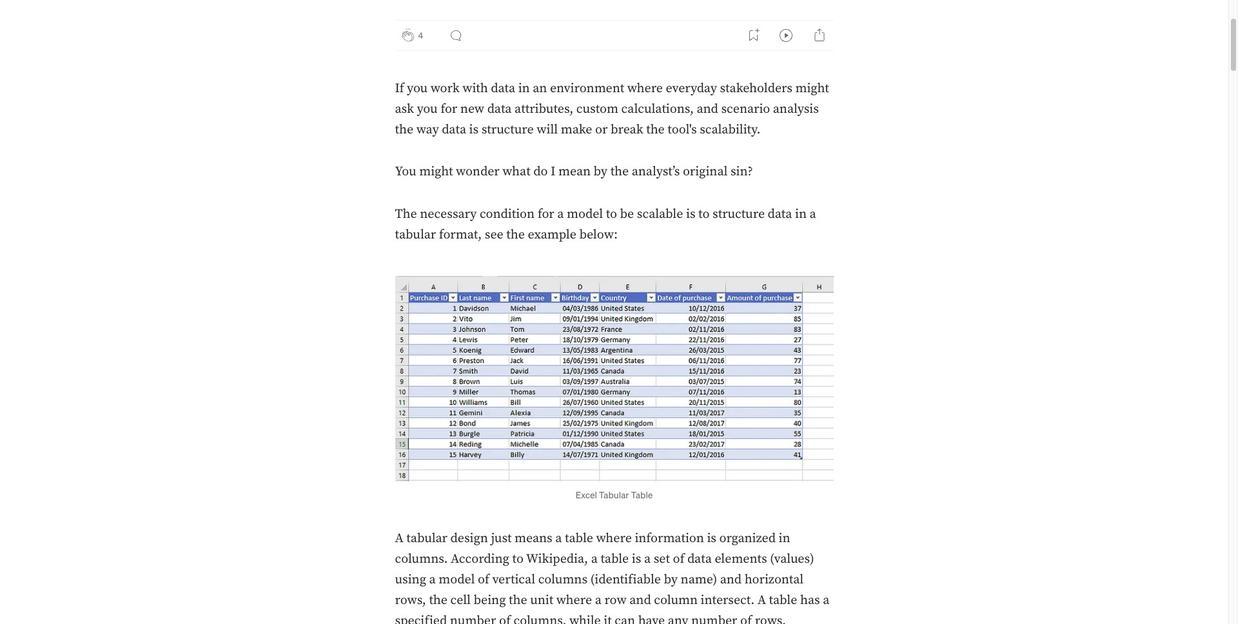 Task type: describe. For each thing, give the bounding box(es) containing it.
to inside a tabular design just means a table where information is organized in columns. according to wikipedia, a table is a set of data elements (values) using a model of vertical columns (identifiable by name) and horizontal rows, the cell being the unit where a row and column intersect. a table has a specified number of columns, while it can have any number of rows.
[[512, 551, 523, 567]]

the inside the necessary condition for a model to be scalable is to structure data in a tabular format, see the example below:
[[506, 227, 525, 243]]

below:
[[579, 227, 618, 243]]

4
[[418, 30, 423, 41]]

the necessary condition for a model to be scalable is to structure data in a tabular format, see the example below:
[[395, 206, 816, 243]]

the down vertical
[[509, 592, 527, 609]]

might inside 'if you work with data in an environment where everyday stakeholders might ask you for new data attributes, custom calculations, and scenario analysis the way data is structure will make or break the tool's scalability.'
[[795, 80, 829, 97]]

is inside 'if you work with data in an environment where everyday stakeholders might ask you for new data attributes, custom calculations, and scenario analysis the way data is structure will make or break the tool's scalability.'
[[469, 122, 479, 138]]

will
[[537, 122, 558, 138]]

new
[[460, 101, 484, 117]]

rows.
[[755, 613, 786, 624]]

rows,
[[395, 592, 426, 609]]

of down being
[[499, 613, 511, 624]]

columns.
[[395, 551, 448, 567]]

tabular
[[599, 489, 629, 500]]

if you work with data in an environment where everyday stakeholders might ask you for new data attributes, custom calculations, and scenario analysis the way data is structure will make or break the tool's scalability.
[[395, 80, 829, 138]]

using
[[395, 572, 426, 588]]

elements
[[715, 551, 767, 567]]

intersect.
[[701, 592, 754, 609]]

1 vertical spatial you
[[417, 101, 438, 117]]

listen image
[[778, 28, 793, 43]]

2 vertical spatial where
[[556, 592, 592, 609]]

name)
[[681, 572, 717, 588]]

where inside 'if you work with data in an environment where everyday stakeholders might ask you for new data attributes, custom calculations, and scenario analysis the way data is structure will make or break the tool's scalability.'
[[627, 80, 663, 97]]

vertical
[[492, 572, 535, 588]]

0 horizontal spatial and
[[630, 592, 651, 609]]

condition
[[480, 206, 535, 222]]

stakeholders
[[720, 80, 792, 97]]

example
[[528, 227, 576, 243]]

analysis
[[773, 101, 819, 117]]

set
[[654, 551, 670, 567]]

structure inside the necessary condition for a model to be scalable is to structure data in a tabular format, see the example below:
[[713, 206, 765, 222]]

wikipedia,
[[526, 551, 588, 567]]

while
[[569, 613, 601, 624]]

work
[[431, 80, 459, 97]]

0 vertical spatial table
[[565, 531, 593, 547]]

and inside 'if you work with data in an environment where everyday stakeholders might ask you for new data attributes, custom calculations, and scenario analysis the way data is structure will make or break the tool's scalability.'
[[697, 101, 718, 117]]

if
[[395, 80, 404, 97]]

1 horizontal spatial table
[[601, 551, 629, 567]]

the left analyst's
[[610, 164, 629, 180]]

be
[[620, 206, 634, 222]]

(identifiable
[[590, 572, 661, 588]]

wonder
[[456, 164, 500, 180]]

the
[[395, 206, 417, 222]]

has
[[800, 592, 820, 609]]

specified
[[395, 613, 447, 624]]

custom
[[576, 101, 618, 117]]

tabular inside the necessary condition for a model to be scalable is to structure data in a tabular format, see the example below:
[[395, 227, 436, 243]]

the down calculations, at the right
[[646, 122, 665, 138]]

responses image
[[448, 28, 463, 43]]

can
[[615, 613, 635, 624]]

0 vertical spatial you
[[407, 80, 428, 97]]

1 vertical spatial might
[[419, 164, 453, 180]]

1 horizontal spatial a
[[757, 592, 766, 609]]

table
[[631, 489, 653, 500]]

data inside the necessary condition for a model to be scalable is to structure data in a tabular format, see the example below:
[[768, 206, 792, 222]]

an
[[533, 80, 547, 97]]

is up (identifiable
[[632, 551, 641, 567]]

do
[[533, 164, 548, 180]]

sin?
[[731, 164, 753, 180]]

1 horizontal spatial to
[[606, 206, 617, 222]]

model inside the necessary condition for a model to be scalable is to structure data in a tabular format, see the example below:
[[567, 206, 603, 222]]

original
[[683, 164, 728, 180]]

any
[[668, 613, 688, 624]]



Task type: vqa. For each thing, say whether or not it's contained in the screenshot.
the top noise
no



Task type: locate. For each thing, give the bounding box(es) containing it.
tabular up columns.
[[406, 531, 447, 547]]

excel tabular table
[[576, 489, 653, 500]]

column
[[654, 592, 698, 609]]

2 horizontal spatial to
[[698, 206, 710, 222]]

where up while
[[556, 592, 592, 609]]

model up cell
[[439, 572, 475, 588]]

format,
[[439, 227, 482, 243]]

calculations,
[[621, 101, 694, 117]]

columns,
[[514, 613, 566, 624]]

2 vertical spatial and
[[630, 592, 651, 609]]

tabular inside a tabular design just means a table where information is organized in columns. according to wikipedia, a table is a set of data elements (values) using a model of vertical columns (identifiable by name) and horizontal rows, the cell being the unit where a row and column intersect. a table has a specified number of columns, while it can have any number of rows.
[[406, 531, 447, 547]]

0 vertical spatial by
[[594, 164, 607, 180]]

1 horizontal spatial for
[[538, 206, 554, 222]]

excel
[[576, 489, 597, 500]]

to down original
[[698, 206, 710, 222]]

0 horizontal spatial to
[[512, 551, 523, 567]]

0 horizontal spatial number
[[450, 613, 496, 624]]

0 horizontal spatial might
[[419, 164, 453, 180]]

1 horizontal spatial number
[[691, 613, 737, 624]]

just
[[491, 531, 512, 547]]

of
[[673, 551, 684, 567], [478, 572, 489, 588], [499, 613, 511, 624], [740, 613, 752, 624]]

is inside the necessary condition for a model to be scalable is to structure data in a tabular format, see the example below:
[[686, 206, 695, 222]]

1 vertical spatial model
[[439, 572, 475, 588]]

1 vertical spatial and
[[720, 572, 742, 588]]

for inside 'if you work with data in an environment where everyday stakeholders might ask you for new data attributes, custom calculations, and scenario analysis the way data is structure will make or break the tool's scalability.'
[[441, 101, 457, 117]]

table
[[565, 531, 593, 547], [601, 551, 629, 567], [769, 592, 797, 609]]

0 vertical spatial for
[[441, 101, 457, 117]]

2 vertical spatial in
[[779, 531, 790, 547]]

0 vertical spatial and
[[697, 101, 718, 117]]

in inside the necessary condition for a model to be scalable is to structure data in a tabular format, see the example below:
[[795, 206, 807, 222]]

by right mean
[[594, 164, 607, 180]]

where up calculations, at the right
[[627, 80, 663, 97]]

0 horizontal spatial table
[[565, 531, 593, 547]]

design
[[450, 531, 488, 547]]

way
[[416, 122, 439, 138]]

data
[[491, 80, 515, 97], [487, 101, 512, 117], [442, 122, 466, 138], [768, 206, 792, 222], [687, 551, 712, 567]]

to
[[606, 206, 617, 222], [698, 206, 710, 222], [512, 551, 523, 567]]

tabular
[[395, 227, 436, 243], [406, 531, 447, 547]]

in
[[518, 80, 530, 97], [795, 206, 807, 222], [779, 531, 790, 547]]

a
[[557, 206, 564, 222], [810, 206, 816, 222], [555, 531, 562, 547], [591, 551, 598, 567], [644, 551, 651, 567], [429, 572, 436, 588], [595, 592, 601, 609], [823, 592, 829, 609]]

0 vertical spatial model
[[567, 206, 603, 222]]

of right set
[[673, 551, 684, 567]]

2 vertical spatial table
[[769, 592, 797, 609]]

analyst's
[[632, 164, 680, 180]]

you
[[395, 164, 416, 180]]

for
[[441, 101, 457, 117], [538, 206, 554, 222]]

1 horizontal spatial and
[[697, 101, 718, 117]]

1 vertical spatial in
[[795, 206, 807, 222]]

table up rows. in the right bottom of the page
[[769, 592, 797, 609]]

columns
[[538, 572, 587, 588]]

1 vertical spatial where
[[596, 531, 632, 547]]

environment
[[550, 80, 624, 97]]

and up have
[[630, 592, 651, 609]]

unit
[[530, 592, 553, 609]]

structure
[[481, 122, 534, 138], [713, 206, 765, 222]]

you might wonder what do i mean by the analyst's original sin?
[[395, 164, 753, 180]]

you right if
[[407, 80, 428, 97]]

what
[[502, 164, 530, 180]]

model
[[567, 206, 603, 222], [439, 572, 475, 588]]

have
[[638, 613, 665, 624]]

1 horizontal spatial might
[[795, 80, 829, 97]]

1 horizontal spatial in
[[779, 531, 790, 547]]

0 vertical spatial structure
[[481, 122, 534, 138]]

the down ask
[[395, 122, 413, 138]]

1 vertical spatial for
[[538, 206, 554, 222]]

structure inside 'if you work with data in an environment where everyday stakeholders might ask you for new data attributes, custom calculations, and scenario analysis the way data is structure will make or break the tool's scalability.'
[[481, 122, 534, 138]]

break
[[611, 122, 643, 138]]

horizontal
[[745, 572, 804, 588]]

everyday
[[666, 80, 717, 97]]

0 horizontal spatial in
[[518, 80, 530, 97]]

a up columns.
[[395, 531, 403, 547]]

for inside the necessary condition for a model to be scalable is to structure data in a tabular format, see the example below:
[[538, 206, 554, 222]]

2 horizontal spatial and
[[720, 572, 742, 588]]

0 vertical spatial where
[[627, 80, 663, 97]]

2 horizontal spatial table
[[769, 592, 797, 609]]

ask
[[395, 101, 414, 117]]

0 vertical spatial tabular
[[395, 227, 436, 243]]

by inside a tabular design just means a table where information is organized in columns. according to wikipedia, a table is a set of data elements (values) using a model of vertical columns (identifiable by name) and horizontal rows, the cell being the unit where a row and column intersect. a table has a specified number of columns, while it can have any number of rows.
[[664, 572, 678, 588]]

see
[[485, 227, 503, 243]]

a
[[395, 531, 403, 547], [757, 592, 766, 609]]

row
[[604, 592, 627, 609]]

number down intersect.
[[691, 613, 737, 624]]

4 button
[[418, 30, 423, 41]]

1 number from the left
[[450, 613, 496, 624]]

with
[[462, 80, 488, 97]]

tool's
[[668, 122, 697, 138]]

of left rows. in the right bottom of the page
[[740, 613, 752, 624]]

of down according
[[478, 572, 489, 588]]

0 vertical spatial in
[[518, 80, 530, 97]]

0 horizontal spatial a
[[395, 531, 403, 547]]

0 vertical spatial might
[[795, 80, 829, 97]]

a up rows. in the right bottom of the page
[[757, 592, 766, 609]]

tabular down 'the' at top
[[395, 227, 436, 243]]

for down work
[[441, 101, 457, 117]]

1 vertical spatial by
[[664, 572, 678, 588]]

and down everyday
[[697, 101, 718, 117]]

by up column
[[664, 572, 678, 588]]

where
[[627, 80, 663, 97], [596, 531, 632, 547], [556, 592, 592, 609]]

might up analysis
[[795, 80, 829, 97]]

is up elements on the bottom of page
[[707, 531, 716, 547]]

a tabular design just means a table where information is organized in columns. according to wikipedia, a table is a set of data elements (values) using a model of vertical columns (identifiable by name) and horizontal rows, the cell being the unit where a row and column intersect. a table has a specified number of columns, while it can have any number of rows.
[[395, 531, 829, 624]]

number down cell
[[450, 613, 496, 624]]

structure left will
[[481, 122, 534, 138]]

the
[[395, 122, 413, 138], [646, 122, 665, 138], [610, 164, 629, 180], [506, 227, 525, 243], [429, 592, 447, 609], [509, 592, 527, 609]]

scalability.
[[700, 122, 760, 138]]

attributes,
[[515, 101, 573, 117]]

table up (identifiable
[[601, 551, 629, 567]]

you
[[407, 80, 428, 97], [417, 101, 438, 117]]

where up (identifiable
[[596, 531, 632, 547]]

add to list bookmark button image
[[745, 27, 761, 44]]

scalable
[[637, 206, 683, 222]]

0 vertical spatial a
[[395, 531, 403, 547]]

number
[[450, 613, 496, 624], [691, 613, 737, 624]]

to left be
[[606, 206, 617, 222]]

share post image
[[811, 28, 827, 43]]

0 horizontal spatial model
[[439, 572, 475, 588]]

information
[[635, 531, 704, 547]]

1 vertical spatial a
[[757, 592, 766, 609]]

model up below:
[[567, 206, 603, 222]]

being
[[474, 592, 506, 609]]

might
[[795, 80, 829, 97], [419, 164, 453, 180]]

1 vertical spatial table
[[601, 551, 629, 567]]

or
[[595, 122, 608, 138]]

according
[[451, 551, 509, 567]]

and
[[697, 101, 718, 117], [720, 572, 742, 588], [630, 592, 651, 609]]

(values)
[[770, 551, 814, 567]]

cell
[[450, 592, 471, 609]]

model inside a tabular design just means a table where information is organized in columns. according to wikipedia, a table is a set of data elements (values) using a model of vertical columns (identifiable by name) and horizontal rows, the cell being the unit where a row and column intersect. a table has a specified number of columns, while it can have any number of rows.
[[439, 572, 475, 588]]

in inside 'if you work with data in an environment where everyday stakeholders might ask you for new data attributes, custom calculations, and scenario analysis the way data is structure will make or break the tool's scalability.'
[[518, 80, 530, 97]]

by
[[594, 164, 607, 180], [664, 572, 678, 588]]

the left cell
[[429, 592, 447, 609]]

necessary
[[420, 206, 477, 222]]

2 number from the left
[[691, 613, 737, 624]]

and up intersect.
[[720, 572, 742, 588]]

means
[[515, 531, 552, 547]]

the right see
[[506, 227, 525, 243]]

is down "new"
[[469, 122, 479, 138]]

i
[[551, 164, 555, 180]]

1 vertical spatial structure
[[713, 206, 765, 222]]

mean
[[558, 164, 591, 180]]

1 horizontal spatial structure
[[713, 206, 765, 222]]

make
[[561, 122, 592, 138]]

0 horizontal spatial structure
[[481, 122, 534, 138]]

0 horizontal spatial by
[[594, 164, 607, 180]]

1 horizontal spatial by
[[664, 572, 678, 588]]

in inside a tabular design just means a table where information is organized in columns. according to wikipedia, a table is a set of data elements (values) using a model of vertical columns (identifiable by name) and horizontal rows, the cell being the unit where a row and column intersect. a table has a specified number of columns, while it can have any number of rows.
[[779, 531, 790, 547]]

is right scalable
[[686, 206, 695, 222]]

0 horizontal spatial for
[[441, 101, 457, 117]]

1 horizontal spatial model
[[567, 206, 603, 222]]

scenario
[[721, 101, 770, 117]]

structure down sin?
[[713, 206, 765, 222]]

you up the way
[[417, 101, 438, 117]]

table up wikipedia,
[[565, 531, 593, 547]]

it
[[604, 613, 612, 624]]

organized
[[719, 531, 776, 547]]

2 horizontal spatial in
[[795, 206, 807, 222]]

might right you
[[419, 164, 453, 180]]

1 vertical spatial tabular
[[406, 531, 447, 547]]

for up example
[[538, 206, 554, 222]]

to up vertical
[[512, 551, 523, 567]]

data inside a tabular design just means a table where information is organized in columns. according to wikipedia, a table is a set of data elements (values) using a model of vertical columns (identifiable by name) and horizontal rows, the cell being the unit where a row and column intersect. a table has a specified number of columns, while it can have any number of rows.
[[687, 551, 712, 567]]

is
[[469, 122, 479, 138], [686, 206, 695, 222], [707, 531, 716, 547], [632, 551, 641, 567]]



